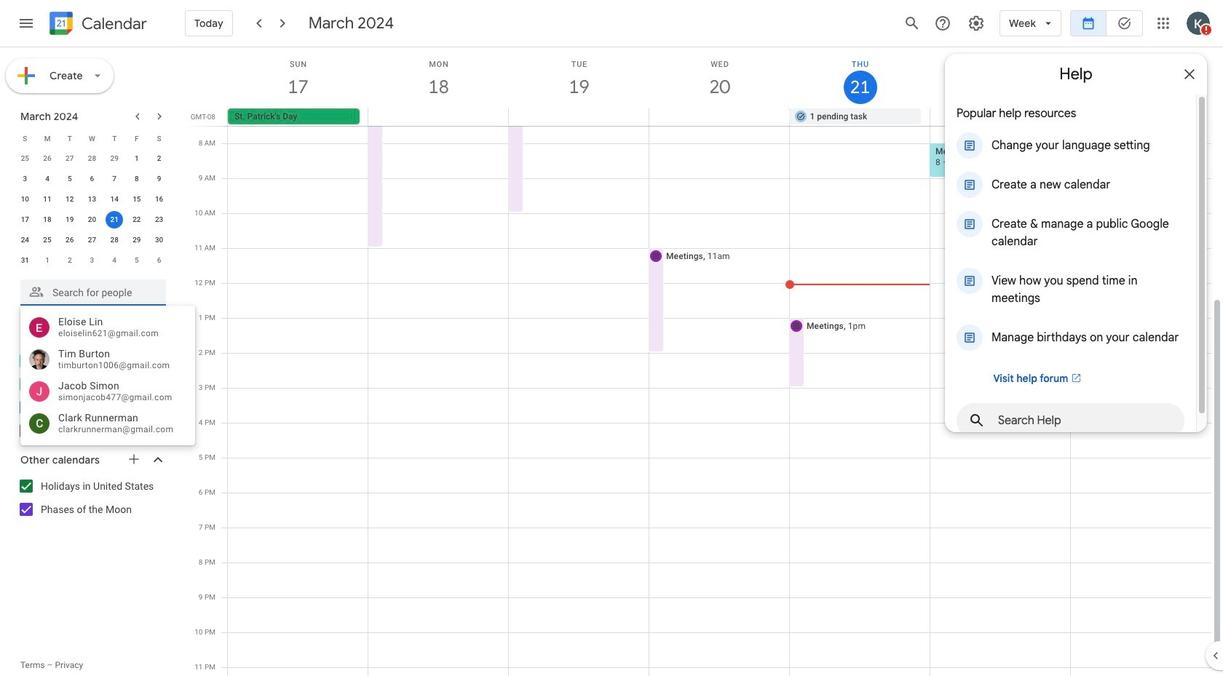 Task type: vqa. For each thing, say whether or not it's contained in the screenshot.
July 5 element
no



Task type: locate. For each thing, give the bounding box(es) containing it.
calendar element
[[47, 9, 147, 41]]

31 element
[[16, 252, 34, 269]]

16 element
[[150, 191, 168, 208]]

row
[[221, 108, 1223, 126], [14, 128, 170, 149], [14, 149, 170, 169], [14, 169, 170, 189], [14, 189, 170, 210], [14, 210, 170, 230], [14, 230, 170, 250], [14, 250, 170, 271]]

1 element
[[128, 150, 146, 167]]

6 element
[[83, 170, 101, 188]]

february 25 element
[[16, 150, 34, 167]]

april 3 element
[[83, 252, 101, 269]]

main drawer image
[[17, 15, 35, 32]]

april 2 element
[[61, 252, 78, 269]]

28 element
[[106, 232, 123, 249]]

17 element
[[16, 211, 34, 229]]

heading
[[79, 15, 147, 32]]

april 5 element
[[128, 252, 146, 269]]

february 26 element
[[39, 150, 56, 167]]

14 element
[[106, 191, 123, 208]]

7 element
[[106, 170, 123, 188]]

march 2024 grid
[[14, 128, 170, 271]]

april 1 element
[[39, 252, 56, 269]]

list box
[[20, 312, 195, 440]]

my calendars list
[[3, 350, 181, 443]]

cell
[[368, 108, 509, 126], [509, 108, 649, 126], [649, 108, 790, 126], [930, 108, 1071, 126], [1071, 108, 1211, 126], [103, 210, 126, 230]]

grid
[[186, 47, 1223, 676]]

None search field
[[0, 274, 181, 306]]

3 element
[[16, 170, 34, 188]]

19 element
[[61, 211, 78, 229]]

29 element
[[128, 232, 146, 249]]

2 element
[[150, 150, 168, 167]]

april 6 element
[[150, 252, 168, 269]]

add other calendars image
[[127, 452, 141, 467]]

25 element
[[39, 232, 56, 249]]

support image
[[934, 15, 952, 32]]

18 element
[[39, 211, 56, 229]]

26 element
[[61, 232, 78, 249]]

row group
[[14, 149, 170, 271]]



Task type: describe. For each thing, give the bounding box(es) containing it.
4 element
[[39, 170, 56, 188]]

other calendars list
[[3, 475, 181, 521]]

12 element
[[61, 191, 78, 208]]

11 element
[[39, 191, 56, 208]]

20 element
[[83, 211, 101, 229]]

24 element
[[16, 232, 34, 249]]

13 element
[[83, 191, 101, 208]]

5 element
[[61, 170, 78, 188]]

Search for people text field
[[29, 280, 157, 306]]

cell inside march 2024 grid
[[103, 210, 126, 230]]

27 element
[[83, 232, 101, 249]]

23 element
[[150, 211, 168, 229]]

9 element
[[150, 170, 168, 188]]

april 4 element
[[106, 252, 123, 269]]

february 29 element
[[106, 150, 123, 167]]

february 27 element
[[61, 150, 78, 167]]

22 element
[[128, 211, 146, 229]]

15 element
[[128, 191, 146, 208]]

21, today element
[[106, 211, 123, 229]]

heading inside calendar element
[[79, 15, 147, 32]]

30 element
[[150, 232, 168, 249]]

10 element
[[16, 191, 34, 208]]

8 element
[[128, 170, 146, 188]]

settings menu image
[[968, 15, 985, 32]]

february 28 element
[[83, 150, 101, 167]]



